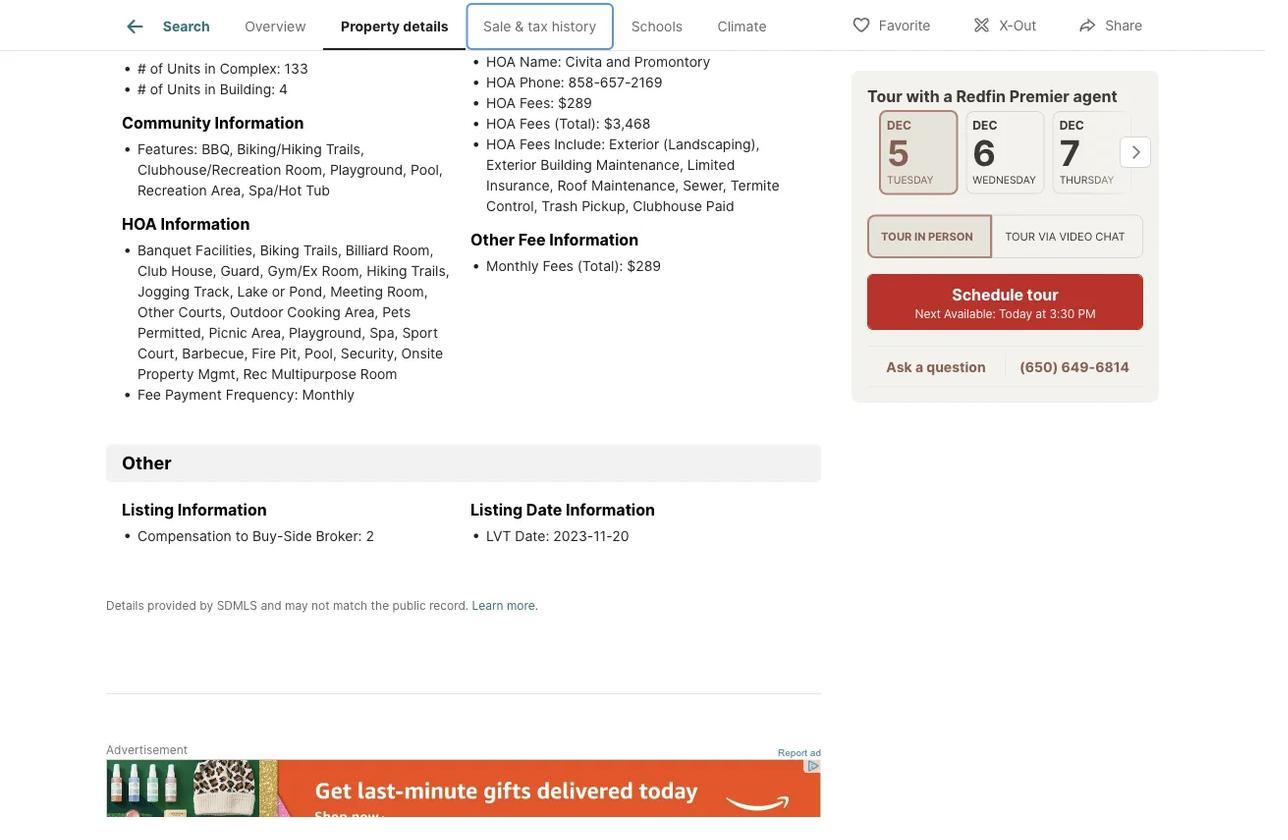 Task type: vqa. For each thing, say whether or not it's contained in the screenshot.


Task type: locate. For each thing, give the bounding box(es) containing it.
area, down clubhouse/recreation
[[211, 182, 245, 199]]

in up the community information
[[205, 81, 216, 98]]

6814
[[1096, 359, 1130, 376]]

or
[[272, 283, 285, 300]]

share
[[1106, 17, 1143, 34]]

in
[[205, 60, 216, 77], [205, 81, 216, 98], [915, 230, 926, 243]]

1 horizontal spatial property
[[341, 18, 400, 35]]

other up compensation
[[122, 452, 172, 474]]

share button
[[1062, 4, 1160, 45]]

promontory
[[635, 53, 711, 70]]

(650)
[[1020, 359, 1059, 376]]

0 vertical spatial (total):
[[555, 115, 600, 132]]

1 vertical spatial fee
[[138, 387, 161, 403]]

tour left with
[[868, 86, 903, 106]]

1 horizontal spatial $289
[[627, 258, 662, 275]]

listing
[[122, 500, 174, 519], [471, 500, 523, 519]]

a
[[944, 86, 953, 106], [916, 359, 924, 376]]

1 vertical spatial a
[[916, 359, 924, 376]]

1 horizontal spatial fee
[[519, 230, 546, 249]]

1 vertical spatial property
[[138, 366, 194, 383]]

property
[[341, 18, 400, 35], [138, 366, 194, 383]]

security,
[[341, 345, 398, 362]]

1 vertical spatial of
[[150, 81, 163, 98]]

pool, inside hoa information banquet facilities, biking trails, billiard room, club house, guard, gym/ex room, hiking trails, jogging track, lake or pond, meeting room, other courts, outdoor cooking area, pets permitted, picnic area, playground, spa, sport court, barbecue, fire pit, pool, security, onsite property mgmt, rec multipurpose room fee payment frequency: monthly
[[305, 345, 337, 362]]

search link
[[124, 15, 210, 38]]

exterior down $3,468
[[609, 136, 660, 153]]

trails, up gym/ex
[[303, 242, 342, 259]]

trails, inside the bbq, biking/hiking trails, clubhouse/recreation room, playground, pool, recreation area, spa/hot tub
[[326, 141, 364, 158]]

biking
[[260, 242, 300, 259]]

spa,
[[370, 325, 399, 341]]

1 horizontal spatial exterior
[[609, 136, 660, 153]]

$289 down 858-
[[558, 95, 592, 111]]

dec for 7
[[1060, 118, 1085, 133]]

available:
[[945, 307, 996, 321]]

monthly down "multipurpose"
[[302, 387, 355, 403]]

dec 6 wednesday
[[973, 118, 1037, 186]]

2 vertical spatial other
[[122, 452, 172, 474]]

dec down the agent
[[1060, 118, 1085, 133]]

pool, inside the bbq, biking/hiking trails, clubhouse/recreation room, playground, pool, recreation area, spa/hot tub
[[411, 161, 443, 178]]

1 horizontal spatial and
[[606, 53, 631, 70]]

0 horizontal spatial listing
[[122, 500, 174, 519]]

fees down trash
[[543, 258, 574, 275]]

favorite
[[879, 17, 931, 34]]

information up facilities,
[[161, 215, 250, 234]]

2 horizontal spatial area,
[[345, 304, 379, 321]]

tour for tour with a redfin premier agent
[[868, 86, 903, 106]]

history
[[552, 18, 597, 35]]

1 vertical spatial pool,
[[305, 345, 337, 362]]

1 vertical spatial other
[[138, 304, 175, 321]]

4
[[279, 81, 288, 98]]

biking/hiking
[[237, 141, 322, 158]]

chat
[[1096, 230, 1126, 243]]

fees up building
[[520, 136, 551, 153]]

listing up lvt
[[471, 500, 523, 519]]

tour left via
[[1006, 230, 1036, 243]]

0 horizontal spatial $289
[[558, 95, 592, 111]]

outdoor
[[230, 304, 283, 321]]

other
[[471, 230, 515, 249], [138, 304, 175, 321], [122, 452, 172, 474]]

hoa up hoa fees include:
[[487, 115, 516, 132]]

1 dec from the left
[[888, 118, 912, 133]]

units down unit
[[167, 60, 201, 77]]

858-
[[569, 74, 600, 91]]

a right with
[[944, 86, 953, 106]]

to
[[236, 528, 249, 544]]

2 vertical spatial in
[[915, 230, 926, 243]]

monthly inside the "other fee information monthly fees (total): $289"
[[487, 258, 539, 275]]

cooking
[[287, 304, 341, 321]]

jogging
[[138, 283, 190, 300]]

information
[[203, 33, 293, 52], [215, 113, 304, 132], [161, 215, 250, 234], [550, 230, 639, 249], [178, 500, 267, 519], [566, 500, 656, 519]]

fees up name:
[[520, 33, 551, 49]]

trails, up tub
[[326, 141, 364, 158]]

reflect:
[[555, 33, 604, 49]]

and left may
[[261, 599, 282, 613]]

hoa
[[487, 33, 516, 49], [487, 53, 516, 70], [487, 74, 516, 91], [487, 95, 516, 111], [487, 115, 516, 132], [487, 136, 516, 153], [122, 215, 157, 234]]

None button
[[880, 110, 959, 195], [967, 111, 1045, 194], [1053, 111, 1132, 194], [880, 110, 959, 195], [967, 111, 1045, 194], [1053, 111, 1132, 194]]

units up community
[[167, 81, 201, 98]]

0 horizontal spatial pool,
[[305, 345, 337, 362]]

of down multi-
[[150, 60, 163, 77]]

sport
[[402, 325, 438, 341]]

maintenance, up pickup,
[[592, 177, 679, 194]]

1 vertical spatial trails,
[[303, 242, 342, 259]]

0 vertical spatial units
[[167, 60, 201, 77]]

ad region
[[106, 760, 822, 819]]

today
[[1000, 307, 1033, 321]]

hoa up banquet at left top
[[122, 215, 157, 234]]

0 vertical spatial #
[[138, 60, 146, 77]]

overview tab
[[227, 3, 324, 50]]

x-
[[1000, 17, 1014, 34]]

1 vertical spatial playground,
[[289, 325, 366, 341]]

hiking
[[367, 263, 407, 279]]

maintenance,
[[596, 157, 684, 173], [592, 177, 679, 194]]

list box
[[868, 215, 1144, 259]]

thursday
[[1060, 173, 1115, 186]]

in left complex:
[[205, 60, 216, 77]]

favorite button
[[835, 4, 948, 45]]

1 horizontal spatial dec
[[973, 118, 998, 133]]

listing date information lvt date: 2023-11-20
[[471, 500, 656, 544]]

fee down control,
[[519, 230, 546, 249]]

tour left person
[[882, 230, 913, 243]]

sewer,
[[683, 177, 727, 194]]

1 vertical spatial units
[[167, 81, 201, 98]]

information up "11-"
[[566, 500, 656, 519]]

0 vertical spatial playground,
[[330, 161, 407, 178]]

clubhouse
[[633, 198, 703, 215]]

# down multi-
[[138, 60, 146, 77]]

other for other fee information monthly fees (total): $289
[[471, 230, 515, 249]]

listing up compensation
[[122, 500, 174, 519]]

playground, inside hoa information banquet facilities, biking trails, billiard room, club house, guard, gym/ex room, hiking trails, jogging track, lake or pond, meeting room, other courts, outdoor cooking area, pets permitted, picnic area, playground, spa, sport court, barbecue, fire pit, pool, security, onsite property mgmt, rec multipurpose room fee payment frequency: monthly
[[289, 325, 366, 341]]

climate tab
[[701, 3, 785, 50]]

exterior
[[609, 136, 660, 153], [487, 157, 537, 173]]

0 vertical spatial exterior
[[609, 136, 660, 153]]

tour via video chat
[[1006, 230, 1126, 243]]

1 vertical spatial exterior
[[487, 157, 537, 173]]

other down jogging
[[138, 304, 175, 321]]

dec inside dec 6 wednesday
[[973, 118, 998, 133]]

0 vertical spatial of
[[150, 60, 163, 77]]

a right ask
[[916, 359, 924, 376]]

multi-
[[122, 33, 168, 52]]

tour for tour via video chat
[[1006, 230, 1036, 243]]

pool,
[[411, 161, 443, 178], [305, 345, 337, 362]]

hoa left the tax
[[487, 33, 516, 49]]

exterior (landscaping), exterior building maintenance, limited insurance, roof maintenance, sewer, termite control, trash pickup, clubhouse paid
[[487, 136, 780, 215]]

0 horizontal spatial monthly
[[302, 387, 355, 403]]

premier
[[1010, 86, 1070, 106]]

property inside tab
[[341, 18, 400, 35]]

0 vertical spatial other
[[471, 230, 515, 249]]

wednesday
[[973, 173, 1037, 186]]

playground, up tub
[[330, 161, 407, 178]]

include:
[[555, 136, 605, 153]]

0 vertical spatial trails,
[[326, 141, 364, 158]]

maintenance, down $3,468
[[596, 157, 684, 173]]

may
[[285, 599, 308, 613]]

information inside the "other fee information monthly fees (total): $289"
[[550, 230, 639, 249]]

1 horizontal spatial monthly
[[487, 258, 539, 275]]

2 of from the top
[[150, 81, 163, 98]]

(total): down pickup,
[[578, 258, 623, 275]]

dec for 5
[[888, 118, 912, 133]]

information up to
[[178, 500, 267, 519]]

room, up tub
[[285, 161, 326, 178]]

pool, left insurance, at left top
[[411, 161, 443, 178]]

building:
[[220, 81, 275, 98]]

pool, up "multipurpose"
[[305, 345, 337, 362]]

2169
[[631, 74, 663, 91]]

0 horizontal spatial and
[[261, 599, 282, 613]]

(total):
[[555, 115, 600, 132], [578, 258, 623, 275]]

0 horizontal spatial exterior
[[487, 157, 537, 173]]

video
[[1060, 230, 1093, 243]]

monthly down control,
[[487, 258, 539, 275]]

dec inside dec 5 tuesday
[[888, 118, 912, 133]]

0 vertical spatial area,
[[211, 182, 245, 199]]

0 vertical spatial fee
[[519, 230, 546, 249]]

tour in person
[[882, 230, 974, 243]]

1 vertical spatial maintenance,
[[592, 177, 679, 194]]

listing inside 'listing date information lvt date: 2023-11-20'
[[471, 500, 523, 519]]

dec inside dec 7 thursday
[[1060, 118, 1085, 133]]

# up community
[[138, 81, 146, 98]]

fees inside the "other fee information monthly fees (total): $289"
[[543, 258, 574, 275]]

schools tab
[[614, 3, 701, 50]]

6
[[973, 132, 997, 174]]

property details tab
[[324, 3, 466, 50]]

1 horizontal spatial area,
[[251, 325, 285, 341]]

$289 down the clubhouse
[[627, 258, 662, 275]]

0 vertical spatial monthly
[[487, 258, 539, 275]]

2 vertical spatial area,
[[251, 325, 285, 341]]

1 horizontal spatial pool,
[[411, 161, 443, 178]]

$289 inside the "other fee information monthly fees (total): $289"
[[627, 258, 662, 275]]

of up community
[[150, 81, 163, 98]]

barbecue,
[[182, 345, 248, 362]]

mgmt,
[[198, 366, 239, 383]]

sale & tax history tab
[[466, 3, 614, 50]]

bbq,
[[202, 141, 233, 158]]

0 vertical spatial a
[[944, 86, 953, 106]]

1 horizontal spatial a
[[944, 86, 953, 106]]

0 vertical spatial $289
[[558, 95, 592, 111]]

in left person
[[915, 230, 926, 243]]

listing information compensation to buy-side broker: 2
[[122, 500, 374, 544]]

tab list containing search
[[106, 0, 800, 50]]

name:
[[520, 53, 562, 70]]

(total): inside hoa fees reflect: per month hoa name: civita and promontory hoa phone: 858-657-2169 hoa fees: $289 hoa fees (total): $3,468
[[555, 115, 600, 132]]

sdmls
[[217, 599, 258, 613]]

tour
[[868, 86, 903, 106], [882, 230, 913, 243], [1006, 230, 1036, 243]]

other inside the "other fee information monthly fees (total): $289"
[[471, 230, 515, 249]]

0 vertical spatial in
[[205, 60, 216, 77]]

list box containing tour in person
[[868, 215, 1144, 259]]

gym/ex
[[268, 263, 318, 279]]

dec down with
[[888, 118, 912, 133]]

and down per
[[606, 53, 631, 70]]

1 vertical spatial (total):
[[578, 258, 623, 275]]

0 horizontal spatial dec
[[888, 118, 912, 133]]

side
[[284, 528, 312, 544]]

0 vertical spatial and
[[606, 53, 631, 70]]

report
[[779, 747, 808, 758]]

area, up fire
[[251, 325, 285, 341]]

trails, right hiking
[[411, 263, 450, 279]]

property down court, in the left of the page
[[138, 366, 194, 383]]

date
[[527, 500, 563, 519]]

0 vertical spatial property
[[341, 18, 400, 35]]

tour for tour in person
[[882, 230, 913, 243]]

1 vertical spatial monthly
[[302, 387, 355, 403]]

0 horizontal spatial property
[[138, 366, 194, 383]]

2 horizontal spatial dec
[[1060, 118, 1085, 133]]

&
[[515, 18, 524, 35]]

exterior up insurance, at left top
[[487, 157, 537, 173]]

0 horizontal spatial fee
[[138, 387, 161, 403]]

roof
[[558, 177, 588, 194]]

picnic
[[209, 325, 248, 341]]

advertisement
[[106, 743, 188, 758]]

(total): up include:
[[555, 115, 600, 132]]

permitted,
[[138, 325, 205, 341]]

learn
[[472, 599, 504, 613]]

1 listing from the left
[[122, 500, 174, 519]]

fee down court, in the left of the page
[[138, 387, 161, 403]]

0 horizontal spatial area,
[[211, 182, 245, 199]]

1 horizontal spatial listing
[[471, 500, 523, 519]]

playground,
[[330, 161, 407, 178], [289, 325, 366, 341]]

room, inside the bbq, biking/hiking trails, clubhouse/recreation room, playground, pool, recreation area, spa/hot tub
[[285, 161, 326, 178]]

2 dec from the left
[[973, 118, 998, 133]]

other down control,
[[471, 230, 515, 249]]

guard,
[[221, 263, 264, 279]]

trails,
[[326, 141, 364, 158], [303, 242, 342, 259], [411, 263, 450, 279]]

information inside 'listing information compensation to buy-side broker: 2'
[[178, 500, 267, 519]]

search
[[163, 18, 210, 35]]

fees:
[[520, 95, 554, 111]]

playground, down "cooking" at the left
[[289, 325, 366, 341]]

dec down the redfin
[[973, 118, 998, 133]]

room
[[360, 366, 398, 383]]

fees
[[520, 33, 551, 49], [520, 115, 551, 132], [520, 136, 551, 153], [543, 258, 574, 275]]

compensation
[[138, 528, 232, 544]]

$289 inside hoa fees reflect: per month hoa name: civita and promontory hoa phone: 858-657-2169 hoa fees: $289 hoa fees (total): $3,468
[[558, 95, 592, 111]]

information down pickup,
[[550, 230, 639, 249]]

multi-unit information # of units in complex: 133 # of units in building: 4
[[122, 33, 308, 98]]

0 vertical spatial pool,
[[411, 161, 443, 178]]

3 dec from the left
[[1060, 118, 1085, 133]]

hoa left phone:
[[487, 74, 516, 91]]

1 vertical spatial #
[[138, 81, 146, 98]]

property left details
[[341, 18, 400, 35]]

2 listing from the left
[[471, 500, 523, 519]]

tab list
[[106, 0, 800, 50]]

information up complex:
[[203, 33, 293, 52]]

and inside hoa fees reflect: per month hoa name: civita and promontory hoa phone: 858-657-2169 hoa fees: $289 hoa fees (total): $3,468
[[606, 53, 631, 70]]

area, down meeting on the top
[[345, 304, 379, 321]]

2 units from the top
[[167, 81, 201, 98]]

listing inside 'listing information compensation to buy-side broker: 2'
[[122, 500, 174, 519]]

pickup,
[[582, 198, 629, 215]]

1 vertical spatial $289
[[627, 258, 662, 275]]



Task type: describe. For each thing, give the bounding box(es) containing it.
banquet
[[138, 242, 192, 259]]

termite
[[731, 177, 780, 194]]

tub
[[306, 182, 330, 199]]

ask a question link
[[887, 359, 986, 376]]

paid
[[706, 198, 735, 215]]

via
[[1039, 230, 1057, 243]]

2023-
[[554, 528, 594, 544]]

1 vertical spatial and
[[261, 599, 282, 613]]

broker:
[[316, 528, 362, 544]]

recreation
[[138, 182, 207, 199]]

record.
[[430, 599, 469, 613]]

insurance,
[[487, 177, 554, 194]]

information inside 'listing date information lvt date: 2023-11-20'
[[566, 500, 656, 519]]

provided
[[148, 599, 197, 613]]

133
[[285, 60, 308, 77]]

the
[[371, 599, 389, 613]]

pit,
[[280, 345, 301, 362]]

2 vertical spatial trails,
[[411, 263, 450, 279]]

information inside "multi-unit information # of units in complex: 133 # of units in building: 4"
[[203, 33, 293, 52]]

spa/hot
[[249, 182, 302, 199]]

other inside hoa information banquet facilities, biking trails, billiard room, club house, guard, gym/ex room, hiking trails, jogging track, lake or pond, meeting room, other courts, outdoor cooking area, pets permitted, picnic area, playground, spa, sport court, barbecue, fire pit, pool, security, onsite property mgmt, rec multipurpose room fee payment frequency: monthly
[[138, 304, 175, 321]]

in inside list box
[[915, 230, 926, 243]]

playground, inside the bbq, biking/hiking trails, clubhouse/recreation room, playground, pool, recreation area, spa/hot tub
[[330, 161, 407, 178]]

schedule tour next available: today at 3:30 pm
[[916, 285, 1096, 321]]

at
[[1036, 307, 1047, 321]]

clubhouse/recreation
[[138, 161, 281, 178]]

not
[[312, 599, 330, 613]]

information up biking/hiking
[[215, 113, 304, 132]]

2 # from the top
[[138, 81, 146, 98]]

1 of from the top
[[150, 60, 163, 77]]

1 vertical spatial in
[[205, 81, 216, 98]]

hoa fees reflect: per month hoa name: civita and promontory hoa phone: 858-657-2169 hoa fees: $289 hoa fees (total): $3,468
[[487, 33, 711, 132]]

features:
[[138, 141, 202, 158]]

person
[[929, 230, 974, 243]]

property inside hoa information banquet facilities, biking trails, billiard room, club house, guard, gym/ex room, hiking trails, jogging track, lake or pond, meeting room, other courts, outdoor cooking area, pets permitted, picnic area, playground, spa, sport court, barbecue, fire pit, pool, security, onsite property mgmt, rec multipurpose room fee payment frequency: monthly
[[138, 366, 194, 383]]

pond,
[[289, 283, 327, 300]]

monthly inside hoa information banquet facilities, biking trails, billiard room, club house, guard, gym/ex room, hiking trails, jogging track, lake or pond, meeting room, other courts, outdoor cooking area, pets permitted, picnic area, playground, spa, sport court, barbecue, fire pit, pool, security, onsite property mgmt, rec multipurpose room fee payment frequency: monthly
[[302, 387, 355, 403]]

listing for listing information
[[122, 500, 174, 519]]

climate
[[718, 18, 767, 35]]

area, inside the bbq, biking/hiking trails, clubhouse/recreation room, playground, pool, recreation area, spa/hot tub
[[211, 182, 245, 199]]

hoa left fees:
[[487, 95, 516, 111]]

ask a question
[[887, 359, 986, 376]]

tax
[[528, 18, 548, 35]]

per
[[608, 33, 630, 49]]

frequency:
[[226, 387, 298, 403]]

civita
[[566, 53, 603, 70]]

room, up meeting on the top
[[322, 263, 363, 279]]

phone:
[[520, 74, 565, 91]]

next image
[[1120, 137, 1152, 168]]

with
[[907, 86, 940, 106]]

property details
[[341, 18, 449, 35]]

room, up hiking
[[393, 242, 434, 259]]

courts,
[[178, 304, 226, 321]]

x-out
[[1000, 17, 1037, 34]]

ask
[[887, 359, 913, 376]]

details
[[106, 599, 144, 613]]

schedule
[[953, 285, 1024, 304]]

lvt
[[487, 528, 511, 544]]

dec for 6
[[973, 118, 998, 133]]

sale & tax history
[[484, 18, 597, 35]]

hoa fees include:
[[487, 136, 609, 153]]

1 # from the top
[[138, 60, 146, 77]]

2
[[366, 528, 374, 544]]

facilities,
[[196, 242, 256, 259]]

trash
[[542, 198, 578, 215]]

complex:
[[220, 60, 281, 77]]

limited
[[688, 157, 736, 173]]

pm
[[1079, 307, 1096, 321]]

fire
[[252, 345, 276, 362]]

agent
[[1074, 86, 1118, 106]]

listing for listing date information
[[471, 500, 523, 519]]

tour with a redfin premier agent
[[868, 86, 1118, 106]]

hoa information banquet facilities, biking trails, billiard room, club house, guard, gym/ex room, hiking trails, jogging track, lake or pond, meeting room, other courts, outdoor cooking area, pets permitted, picnic area, playground, spa, sport court, barbecue, fire pit, pool, security, onsite property mgmt, rec multipurpose room fee payment frequency: monthly
[[122, 215, 450, 403]]

649-
[[1062, 359, 1096, 376]]

hoa up insurance, at left top
[[487, 136, 516, 153]]

sale
[[484, 18, 511, 35]]

lake
[[237, 283, 268, 300]]

3:30
[[1050, 307, 1075, 321]]

$3,468
[[604, 115, 651, 132]]

7
[[1060, 132, 1081, 174]]

1 units from the top
[[167, 60, 201, 77]]

0 vertical spatial maintenance,
[[596, 157, 684, 173]]

1 vertical spatial area,
[[345, 304, 379, 321]]

(total): inside the "other fee information monthly fees (total): $289"
[[578, 258, 623, 275]]

hoa inside hoa information banquet facilities, biking trails, billiard room, club house, guard, gym/ex room, hiking trails, jogging track, lake or pond, meeting room, other courts, outdoor cooking area, pets permitted, picnic area, playground, spa, sport court, barbecue, fire pit, pool, security, onsite property mgmt, rec multipurpose room fee payment frequency: monthly
[[122, 215, 157, 234]]

other for other
[[122, 452, 172, 474]]

buy-
[[253, 528, 284, 544]]

(landscaping),
[[664, 136, 760, 153]]

date:
[[515, 528, 550, 544]]

0 horizontal spatial a
[[916, 359, 924, 376]]

room, up pets
[[387, 283, 428, 300]]

tour
[[1028, 285, 1059, 304]]

fee inside the "other fee information monthly fees (total): $289"
[[519, 230, 546, 249]]

information inside hoa information banquet facilities, biking trails, billiard room, club house, guard, gym/ex room, hiking trails, jogging track, lake or pond, meeting room, other courts, outdoor cooking area, pets permitted, picnic area, playground, spa, sport court, barbecue, fire pit, pool, security, onsite property mgmt, rec multipurpose room fee payment frequency: monthly
[[161, 215, 250, 234]]

schools
[[632, 18, 683, 35]]

tuesday
[[888, 173, 934, 186]]

more.
[[507, 599, 539, 613]]

question
[[927, 359, 986, 376]]

unit
[[168, 33, 200, 52]]

redfin
[[957, 86, 1007, 106]]

hoa down sale
[[487, 53, 516, 70]]

5
[[888, 132, 910, 174]]

overview
[[245, 18, 306, 35]]

rec
[[243, 366, 268, 383]]

by
[[200, 599, 214, 613]]

ad
[[811, 747, 822, 758]]

report ad button
[[779, 747, 822, 763]]

out
[[1014, 17, 1037, 34]]

pets
[[382, 304, 411, 321]]

fee inside hoa information banquet facilities, biking trails, billiard room, club house, guard, gym/ex room, hiking trails, jogging track, lake or pond, meeting room, other courts, outdoor cooking area, pets permitted, picnic area, playground, spa, sport court, barbecue, fire pit, pool, security, onsite property mgmt, rec multipurpose room fee payment frequency: monthly
[[138, 387, 161, 403]]

fees down fees:
[[520, 115, 551, 132]]



